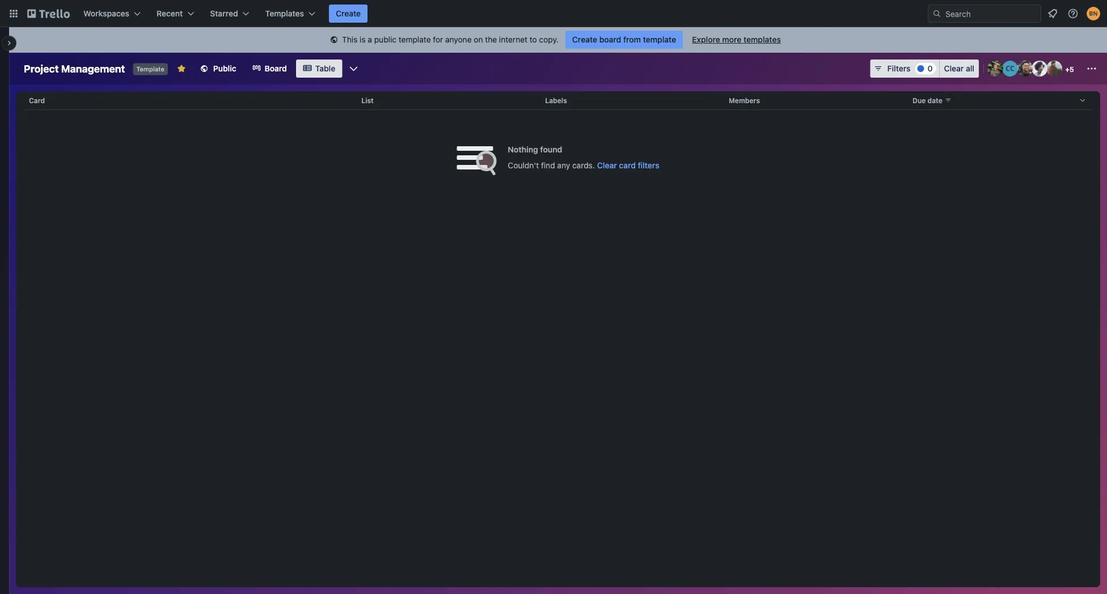 Task type: locate. For each thing, give the bounding box(es) containing it.
clear
[[945, 64, 964, 73], [597, 161, 617, 170]]

sm image
[[329, 35, 340, 46]]

starred
[[210, 9, 238, 18]]

Search field
[[942, 5, 1041, 22]]

clear left the all
[[945, 64, 964, 73]]

explore more templates link
[[686, 31, 788, 49]]

due date button
[[908, 87, 1092, 114]]

board
[[600, 35, 622, 44]]

template right from
[[643, 35, 677, 44]]

create for create
[[336, 9, 361, 18]]

create button
[[329, 5, 368, 23]]

members button
[[725, 87, 908, 114]]

create up this
[[336, 9, 361, 18]]

0 horizontal spatial create
[[336, 9, 361, 18]]

+ 5
[[1066, 65, 1075, 73]]

the
[[485, 35, 497, 44]]

1 template from the left
[[399, 35, 431, 44]]

create left board at the right of the page
[[573, 35, 598, 44]]

clear inside button
[[945, 64, 964, 73]]

a
[[368, 35, 372, 44]]

recent
[[157, 9, 183, 18]]

1 horizontal spatial create
[[573, 35, 598, 44]]

project
[[24, 62, 59, 75]]

row containing card
[[24, 87, 1092, 114]]

5
[[1070, 65, 1075, 73]]

1 horizontal spatial clear
[[945, 64, 964, 73]]

explore
[[692, 35, 721, 44]]

workspaces button
[[77, 5, 148, 23]]

template left 'for'
[[399, 35, 431, 44]]

this is a public template for anyone on the internet to copy.
[[342, 35, 559, 44]]

any
[[557, 161, 570, 170]]

create
[[336, 9, 361, 18], [573, 35, 598, 44]]

date
[[928, 96, 943, 104]]

create inside button
[[336, 9, 361, 18]]

template inside create board from template link
[[643, 35, 677, 44]]

templates
[[744, 35, 781, 44]]

management
[[61, 62, 125, 75]]

due
[[913, 96, 926, 104]]

starred button
[[203, 5, 256, 23]]

0 horizontal spatial template
[[399, 35, 431, 44]]

cards.
[[573, 161, 595, 170]]

show menu image
[[1087, 63, 1098, 74]]

workspaces
[[83, 9, 129, 18]]

0
[[928, 64, 933, 73]]

1 vertical spatial clear
[[597, 161, 617, 170]]

nothing found
[[508, 145, 563, 154]]

1 vertical spatial create
[[573, 35, 598, 44]]

table link
[[296, 60, 342, 78]]

1 horizontal spatial template
[[643, 35, 677, 44]]

internet
[[499, 35, 528, 44]]

more
[[723, 35, 742, 44]]

templates button
[[259, 5, 322, 23]]

caity (caity) image
[[1003, 61, 1019, 77]]

row inside 'table'
[[24, 87, 1092, 114]]

clear inside 'table'
[[597, 161, 617, 170]]

row
[[24, 87, 1092, 114]]

card
[[619, 161, 636, 170]]

0 notifications image
[[1046, 7, 1060, 20]]

chris (chris42642663) image
[[1017, 61, 1033, 77]]

nothing
[[508, 145, 538, 154]]

template
[[399, 35, 431, 44], [643, 35, 677, 44]]

0 vertical spatial create
[[336, 9, 361, 18]]

0 horizontal spatial clear
[[597, 161, 617, 170]]

filters
[[888, 64, 911, 73]]

public
[[213, 64, 236, 73]]

to
[[530, 35, 537, 44]]

janelle (janelle549) image
[[1032, 61, 1048, 77]]

public button
[[193, 60, 243, 78]]

clear left card
[[597, 161, 617, 170]]

all
[[966, 64, 975, 73]]

clear card filters button
[[597, 160, 660, 171]]

0 vertical spatial clear
[[945, 64, 964, 73]]

table
[[16, 87, 1101, 588]]

for
[[433, 35, 443, 44]]

back to home image
[[27, 5, 70, 23]]

2 template from the left
[[643, 35, 677, 44]]

list button
[[357, 87, 541, 114]]

clear all
[[945, 64, 975, 73]]



Task type: vqa. For each thing, say whether or not it's contained in the screenshot.
Shipping
no



Task type: describe. For each thing, give the bounding box(es) containing it.
templates
[[265, 9, 304, 18]]

customize views image
[[348, 63, 359, 74]]

board link
[[245, 60, 294, 78]]

due date
[[913, 96, 943, 104]]

couldn't
[[508, 161, 539, 170]]

open information menu image
[[1068, 8, 1079, 19]]

star or unstar board image
[[177, 64, 186, 73]]

+
[[1066, 65, 1070, 73]]

from
[[624, 35, 641, 44]]

card
[[29, 96, 45, 104]]

on
[[474, 35, 483, 44]]

labels
[[545, 96, 567, 104]]

nothing found image
[[457, 146, 497, 176]]

template
[[136, 66, 164, 73]]

create board from template
[[573, 35, 677, 44]]

project management
[[24, 62, 125, 75]]

primary element
[[0, 0, 1108, 27]]

members
[[729, 96, 760, 104]]

is
[[360, 35, 366, 44]]

clear all button
[[940, 60, 979, 78]]

board
[[265, 64, 287, 73]]

brooke (brooke94205718) image
[[988, 61, 1004, 77]]

recent button
[[150, 5, 201, 23]]

copy.
[[539, 35, 559, 44]]

found
[[540, 145, 563, 154]]

table containing nothing found
[[16, 87, 1101, 588]]

filters
[[638, 161, 660, 170]]

create for create board from template
[[573, 35, 598, 44]]

search image
[[933, 9, 942, 18]]

create board from template link
[[566, 31, 683, 49]]

list
[[362, 96, 374, 104]]

labels button
[[541, 87, 725, 114]]

find
[[541, 161, 555, 170]]

Board name text field
[[18, 60, 131, 78]]

anyone
[[445, 35, 472, 44]]

explore more templates
[[692, 35, 781, 44]]

couldn't find any cards. clear card filters
[[508, 161, 660, 170]]

card button
[[24, 87, 357, 114]]

ben nelson (bennelson96) image
[[1087, 7, 1101, 20]]

javier (javier85303346) image
[[1047, 61, 1063, 77]]

public
[[374, 35, 397, 44]]

table
[[315, 64, 336, 73]]

this
[[342, 35, 358, 44]]



